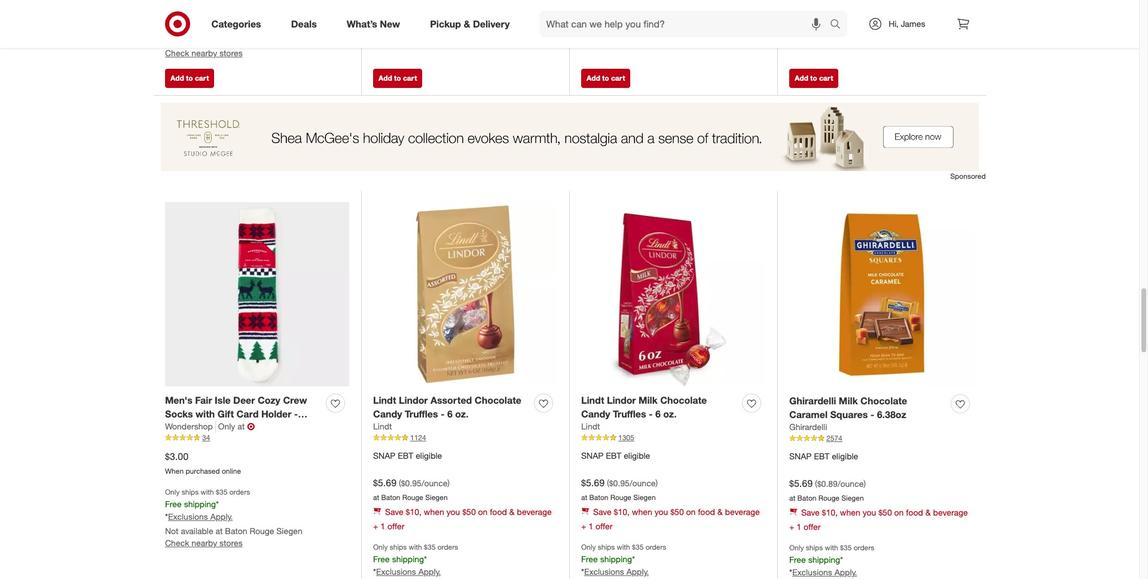 Task type: vqa. For each thing, say whether or not it's contained in the screenshot.
Guest in the All filters 'dialog'
no



Task type: locate. For each thing, give the bounding box(es) containing it.
1 lindor from the left
[[399, 394, 428, 406]]

0 horizontal spatial food
[[490, 507, 507, 517]]

pickup
[[430, 18, 461, 30]]

1 horizontal spatial offer
[[596, 521, 613, 531]]

)
[[448, 478, 450, 488], [656, 478, 658, 488], [864, 479, 866, 489]]

0 horizontal spatial $50
[[463, 507, 476, 517]]

save for lindt lindor assorted chocolate candy truffles - 6 oz.
[[385, 507, 404, 517]]

free for lindt lindor assorted chocolate candy truffles - 6 oz.
[[373, 554, 390, 564]]

only for ghirardelli milk chocolate caramel squares - 6.38oz
[[790, 543, 804, 552]]

$5.69
[[373, 477, 397, 489], [581, 477, 605, 489], [790, 478, 813, 490]]

save for lindt lindor milk chocolate candy truffles - 6 oz.
[[593, 507, 612, 517]]

search button
[[825, 11, 854, 39]]

1124 link
[[373, 433, 558, 443]]

lindt lindor milk chocolate candy truffles - 6 oz. image
[[581, 202, 766, 387], [581, 202, 766, 387]]

) for milk
[[656, 478, 658, 488]]

/ounce for milk
[[630, 478, 656, 488]]

with inside only ships with $35 orders free shipping * * exclusions apply. not available at baton rouge siegen check nearby stores
[[201, 488, 214, 497]]

6 inside lindt lindor milk chocolate candy truffles - 6 oz.
[[656, 408, 661, 420]]

0 horizontal spatial truffles
[[405, 408, 438, 420]]

ebt down 1124 on the bottom left of the page
[[398, 451, 414, 461]]

0 horizontal spatial when
[[424, 507, 444, 517]]

1 horizontal spatial when
[[632, 507, 653, 517]]

shipping for ghirardelli milk chocolate caramel squares - 6.38oz
[[809, 555, 841, 565]]

when for assorted
[[424, 507, 444, 517]]

6 down assorted
[[447, 408, 453, 420]]

1 horizontal spatial on
[[686, 507, 696, 517]]

apply. inside free shipping * * exclusions apply. not available at check nearby stores
[[210, 22, 233, 32]]

2 truffles from the left
[[613, 408, 646, 420]]

add for free shipping * * exclusions apply. not available at check nearby stores
[[170, 73, 184, 82]]

lindt inside lindt lindor milk chocolate candy truffles - 6 oz.
[[581, 394, 605, 406]]

1 cart from the left
[[195, 73, 209, 82]]

$0.95 down 1124 on the bottom left of the page
[[401, 478, 422, 488]]

$0.89
[[818, 479, 838, 489]]

truffles inside lindt lindor milk chocolate candy truffles - 6 oz.
[[613, 408, 646, 420]]

truffles inside lindt lindor assorted chocolate candy truffles - 6 oz.
[[405, 408, 438, 420]]

2 horizontal spatial offer
[[804, 522, 821, 532]]

apply.
[[419, 10, 441, 20], [835, 10, 857, 20], [210, 22, 233, 32], [210, 512, 233, 522], [419, 567, 441, 577], [627, 567, 649, 577], [835, 567, 857, 577]]

0 horizontal spatial $10,
[[406, 507, 422, 517]]

ships inside only ships with $35 orders free shipping * * exclusions apply. not available at baton rouge siegen check nearby stores
[[182, 488, 199, 497]]

1 horizontal spatial save
[[593, 507, 612, 517]]

when for milk
[[632, 507, 653, 517]]

1 add to cart from the left
[[170, 73, 209, 82]]

) for chocolate
[[864, 479, 866, 489]]

shipping inside only ships with $35 orders free shipping * * exclusions apply. not available at baton rouge siegen check nearby stores
[[184, 499, 216, 509]]

milk up 1305 link
[[639, 394, 658, 406]]

available inside * exclusions apply. not available at baton rouge siegen check nearby stores
[[805, 25, 838, 35]]

1 horizontal spatial $0.95
[[609, 478, 630, 488]]

2 $0.95 from the left
[[609, 478, 630, 488]]

3 cart from the left
[[611, 73, 625, 82]]

candy inside lindt lindor assorted chocolate candy truffles - 6 oz.
[[373, 408, 402, 420]]

1 horizontal spatial milk
[[839, 395, 858, 407]]

truffles for milk
[[613, 408, 646, 420]]

1 add to cart button from the left
[[165, 69, 214, 88]]

snap ebt eligible down 1124 on the bottom left of the page
[[373, 451, 442, 461]]

2 horizontal spatial )
[[864, 479, 866, 489]]

wondershop link
[[165, 421, 216, 433]]

siegen inside not available at baton rouge siegen check nearby stores
[[693, 10, 719, 20]]

1 lindt link from the left
[[373, 421, 392, 433]]

1 horizontal spatial candy
[[581, 408, 611, 420]]

beverage for ghirardelli milk chocolate caramel squares - 6.38oz
[[934, 507, 968, 518]]

ships for lindt lindor assorted chocolate candy truffles - 6 oz.
[[390, 543, 407, 552]]

0 horizontal spatial oz.
[[455, 408, 469, 420]]

0 horizontal spatial 6
[[447, 408, 453, 420]]

2 lindt link from the left
[[581, 421, 600, 433]]

( for lindt lindor assorted chocolate candy truffles - 6 oz.
[[399, 478, 401, 488]]

2 horizontal spatial $50
[[879, 507, 892, 518]]

available inside only ships with $35 orders free shipping * * exclusions apply. not available at baton rouge siegen check nearby stores
[[181, 526, 213, 536]]

+ 1 offer
[[373, 521, 405, 531], [581, 521, 613, 531], [790, 522, 821, 532]]

/ounce for assorted
[[422, 478, 448, 488]]

1 horizontal spatial $50
[[671, 507, 684, 517]]

ghirardelli milk chocolate caramel squares - 6.38oz image
[[790, 202, 975, 387], [790, 202, 975, 387]]

+ 1 offer for lindt lindor milk chocolate candy truffles - 6 oz.
[[581, 521, 613, 531]]

0 horizontal spatial )
[[448, 478, 450, 488]]

2 horizontal spatial beverage
[[934, 507, 968, 518]]

1 horizontal spatial lindor
[[607, 394, 636, 406]]

- up 1305 link
[[649, 408, 653, 420]]

chocolate right assorted
[[475, 394, 522, 406]]

snap ebt eligible down 2574
[[790, 451, 859, 462]]

nearby inside free shipping * * exclusions apply. not available at check nearby stores
[[192, 48, 217, 58]]

eligible down 1124 on the bottom left of the page
[[416, 451, 442, 461]]

2 horizontal spatial + 1 offer
[[790, 522, 821, 532]]

2 horizontal spatial $10,
[[822, 507, 838, 518]]

lindor for assorted
[[399, 394, 428, 406]]

oz. up 1305 link
[[664, 408, 677, 420]]

card
[[237, 408, 259, 420]]

/ounce
[[422, 478, 448, 488], [630, 478, 656, 488], [838, 479, 864, 489]]

men's fair isle deer cozy crew socks with gift card holder - wondershop™ white 6-12 image
[[165, 202, 349, 387], [165, 202, 349, 387]]

$5.69 ( $0.95 /ounce ) at baton rouge siegen down 1305
[[581, 477, 658, 502]]

1 truffles from the left
[[405, 408, 438, 420]]

ghirardelli
[[790, 395, 837, 407], [790, 422, 828, 432]]

2 horizontal spatial +
[[790, 522, 795, 532]]

on for lindt lindor assorted chocolate candy truffles - 6 oz.
[[478, 507, 488, 517]]

0 horizontal spatial candy
[[373, 408, 402, 420]]

2 horizontal spatial snap ebt eligible
[[790, 451, 859, 462]]

candy inside lindt lindor milk chocolate candy truffles - 6 oz.
[[581, 408, 611, 420]]

truffles up 1124 on the bottom left of the page
[[405, 408, 438, 420]]

- down assorted
[[441, 408, 445, 420]]

exclusions apply. button
[[376, 9, 441, 21], [793, 10, 857, 22], [168, 21, 233, 33], [168, 511, 233, 523], [376, 566, 441, 578], [584, 566, 649, 578], [793, 567, 857, 579]]

1 candy from the left
[[373, 408, 402, 420]]

3 add to cart button from the left
[[581, 69, 631, 88]]

oz.
[[455, 408, 469, 420], [664, 408, 677, 420]]

& for lindt lindor milk chocolate candy truffles - 6 oz.
[[718, 507, 723, 517]]

) down 1124 link
[[448, 478, 450, 488]]

0 horizontal spatial lindor
[[399, 394, 428, 406]]

men's
[[165, 394, 192, 406]]

lindor left assorted
[[399, 394, 428, 406]]

- inside lindt lindor milk chocolate candy truffles - 6 oz.
[[649, 408, 653, 420]]

ghirardelli inside the ghirardelli milk chocolate caramel squares - 6.38oz
[[790, 395, 837, 407]]

truffles up 1305
[[613, 408, 646, 420]]

0 horizontal spatial snap ebt eligible
[[373, 451, 442, 461]]

1 horizontal spatial 1
[[589, 521, 594, 531]]

lindt for lindt link corresponding to lindt lindor milk chocolate candy truffles - 6 oz.
[[581, 421, 600, 432]]

0 horizontal spatial eligible
[[416, 451, 442, 461]]

0 horizontal spatial chocolate
[[475, 394, 522, 406]]

$0.95 down 1305
[[609, 478, 630, 488]]

free inside only ships with $35 orders free shipping * * exclusions apply. not available at baton rouge siegen check nearby stores
[[165, 499, 182, 509]]

1 horizontal spatial you
[[655, 507, 668, 517]]

lindor inside lindt lindor milk chocolate candy truffles - 6 oz.
[[607, 394, 636, 406]]

only ships with $35 orders free shipping * * exclusions apply.
[[373, 543, 458, 577], [581, 543, 667, 577], [790, 543, 875, 577]]

lindt for lindt lindor milk chocolate candy truffles - 6 oz.
[[581, 394, 605, 406]]

purchased
[[186, 467, 220, 476]]

only
[[218, 421, 235, 432], [165, 488, 180, 497], [373, 543, 388, 552], [581, 543, 596, 552], [790, 543, 804, 552]]

snap ebt eligible down 1305
[[581, 451, 650, 461]]

chocolate for lindt lindor assorted chocolate candy truffles - 6 oz.
[[475, 394, 522, 406]]

0 horizontal spatial lindt link
[[373, 421, 392, 433]]

1 horizontal spatial $5.69 ( $0.95 /ounce ) at baton rouge siegen
[[581, 477, 658, 502]]

4 add to cart button from the left
[[790, 69, 839, 88]]

1 horizontal spatial beverage
[[725, 507, 760, 517]]

add to cart for not available at baton rouge siegen check nearby stores
[[587, 73, 625, 82]]

lindor
[[399, 394, 428, 406], [607, 394, 636, 406]]

orders
[[230, 488, 250, 497], [438, 543, 458, 552], [646, 543, 667, 552], [854, 543, 875, 552]]

$35
[[216, 488, 228, 497], [424, 543, 436, 552], [632, 543, 644, 552], [841, 543, 852, 552]]

online
[[222, 467, 241, 476]]

1 horizontal spatial ebt
[[606, 451, 622, 461]]

1 horizontal spatial (
[[607, 478, 609, 488]]

1 horizontal spatial )
[[656, 478, 658, 488]]

1 horizontal spatial 6
[[656, 408, 661, 420]]

chocolate up 1305 link
[[661, 394, 707, 406]]

+
[[373, 521, 378, 531], [581, 521, 587, 531], [790, 522, 795, 532]]

¬
[[247, 421, 255, 433]]

$35 for men's fair isle deer cozy crew socks with gift card holder - wondershop™ white 6-12
[[216, 488, 228, 497]]

check inside not available at baton rouge siegen check nearby stores
[[581, 22, 606, 32]]

with
[[196, 408, 215, 420], [201, 488, 214, 497], [409, 543, 422, 552], [617, 543, 630, 552], [825, 543, 839, 552]]

6
[[447, 408, 453, 420], [656, 408, 661, 420]]

1 horizontal spatial save $10, when you $50 on food & beverage
[[593, 507, 760, 517]]

0 horizontal spatial save $10, when you $50 on food & beverage
[[385, 507, 552, 517]]

1 horizontal spatial snap ebt eligible
[[581, 451, 650, 461]]

1 horizontal spatial food
[[698, 507, 715, 517]]

0 horizontal spatial only ships with $35 orders free shipping * * exclusions apply.
[[373, 543, 458, 577]]

1 $0.95 from the left
[[401, 478, 422, 488]]

chocolate up the 6.38oz
[[861, 395, 908, 407]]

candy for lindt lindor assorted chocolate candy truffles - 6 oz.
[[373, 408, 402, 420]]

6 inside lindt lindor assorted chocolate candy truffles - 6 oz.
[[447, 408, 453, 420]]

2 oz. from the left
[[664, 408, 677, 420]]

1 horizontal spatial oz.
[[664, 408, 677, 420]]

ghirardelli link
[[790, 421, 828, 433]]

shipping for lindt lindor assorted chocolate candy truffles - 6 oz.
[[392, 554, 424, 564]]

ghirardelli for ghirardelli
[[790, 422, 828, 432]]

oz. inside lindt lindor assorted chocolate candy truffles - 6 oz.
[[455, 408, 469, 420]]

ebt for ghirardelli milk chocolate caramel squares - 6.38oz
[[814, 451, 830, 462]]

1 horizontal spatial eligible
[[624, 451, 650, 461]]

2 $5.69 ( $0.95 /ounce ) at baton rouge siegen from the left
[[581, 477, 658, 502]]

only inside wondershop only at ¬
[[218, 421, 235, 432]]

1 horizontal spatial +
[[581, 521, 587, 531]]

ghirardelli milk chocolate caramel squares - 6.38oz
[[790, 395, 908, 420]]

$5.69 inside $5.69 ( $0.89 /ounce ) at baton rouge siegen
[[790, 478, 813, 490]]

2 candy from the left
[[581, 408, 611, 420]]

2 to from the left
[[394, 73, 401, 82]]

$0.95
[[401, 478, 422, 488], [609, 478, 630, 488]]

available inside free shipping * * exclusions apply. not available at check nearby stores
[[181, 36, 213, 46]]

0 horizontal spatial beverage
[[517, 507, 552, 517]]

2 horizontal spatial save
[[802, 507, 820, 518]]

2 6 from the left
[[656, 408, 661, 420]]

$5.69 ( $0.95 /ounce ) at baton rouge siegen down 1124 on the bottom left of the page
[[373, 477, 450, 502]]

baton
[[642, 10, 664, 20], [415, 24, 437, 34], [850, 25, 872, 35], [381, 493, 401, 502], [590, 493, 609, 502], [798, 494, 817, 503], [225, 526, 247, 536]]

( inside $5.69 ( $0.89 /ounce ) at baton rouge siegen
[[815, 479, 818, 489]]

$10, for lindt lindor assorted chocolate candy truffles - 6 oz.
[[406, 507, 422, 517]]

stores
[[636, 22, 659, 32], [844, 37, 867, 47], [220, 48, 243, 58], [220, 538, 243, 548]]

orders for men's fair isle deer cozy crew socks with gift card holder - wondershop™ white 6-12
[[230, 488, 250, 497]]

at inside only ships with $35 orders free shipping * * exclusions apply. not available at baton rouge siegen check nearby stores
[[216, 526, 223, 536]]

0 horizontal spatial $5.69 ( $0.95 /ounce ) at baton rouge siegen
[[373, 477, 450, 502]]

$35 inside only ships with $35 orders free shipping * * exclusions apply. not available at baton rouge siegen check nearby stores
[[216, 488, 228, 497]]

add for * exclusions apply. not available at baton rouge siegen check nearby stores
[[795, 73, 809, 82]]

available inside not available at baton rouge siegen check nearby stores
[[597, 10, 630, 20]]

2 horizontal spatial you
[[863, 507, 877, 518]]

- left the 6.38oz
[[871, 408, 875, 420]]

oz. for milk
[[664, 408, 677, 420]]

0 vertical spatial ghirardelli
[[790, 395, 837, 407]]

- inside the ghirardelli milk chocolate caramel squares - 6.38oz
[[871, 408, 875, 420]]

6.38oz
[[877, 408, 907, 420]]

oz. down assorted
[[455, 408, 469, 420]]

*
[[216, 9, 219, 19], [373, 10, 376, 20], [790, 10, 793, 20], [165, 22, 168, 32], [216, 499, 219, 509], [165, 512, 168, 522], [424, 554, 427, 564], [632, 554, 635, 564], [841, 555, 844, 565], [373, 567, 376, 577], [581, 567, 584, 577], [790, 567, 793, 577]]

caramel
[[790, 408, 828, 420]]

1124
[[410, 433, 426, 442]]

not inside not available at baton rouge siegen check nearby stores
[[581, 10, 595, 20]]

4 add from the left
[[795, 73, 809, 82]]

2 horizontal spatial $5.69
[[790, 478, 813, 490]]

0 horizontal spatial +
[[373, 521, 378, 531]]

chocolate
[[475, 394, 522, 406], [661, 394, 707, 406], [861, 395, 908, 407]]

ships
[[182, 488, 199, 497], [390, 543, 407, 552], [598, 543, 615, 552], [806, 543, 823, 552]]

lindt
[[373, 394, 396, 406], [581, 394, 605, 406], [373, 421, 392, 432], [581, 421, 600, 432]]

eligible down 2574
[[832, 451, 859, 462]]

orders inside only ships with $35 orders free shipping * * exclusions apply. not available at baton rouge siegen check nearby stores
[[230, 488, 250, 497]]

exclusions inside * exclusions apply. not available at baton rouge siegen check nearby stores
[[793, 10, 833, 20]]

1 horizontal spatial truffles
[[613, 408, 646, 420]]

2 lindor from the left
[[607, 394, 636, 406]]

rouge
[[666, 10, 691, 20], [439, 24, 464, 34], [874, 25, 899, 35], [403, 493, 424, 502], [611, 493, 632, 502], [819, 494, 840, 503], [250, 526, 274, 536]]

1 horizontal spatial only ships with $35 orders free shipping * * exclusions apply.
[[581, 543, 667, 577]]

only inside only ships with $35 orders free shipping * * exclusions apply. not available at baton rouge siegen check nearby stores
[[165, 488, 180, 497]]

available
[[597, 10, 630, 20], [805, 25, 838, 35], [181, 36, 213, 46], [181, 526, 213, 536]]

lindt inside lindt lindor assorted chocolate candy truffles - 6 oz.
[[373, 394, 396, 406]]

in
[[373, 24, 380, 34]]

lindor up 1305
[[607, 394, 636, 406]]

snap ebt eligible
[[373, 451, 442, 461], [581, 451, 650, 461], [790, 451, 859, 462]]

2 horizontal spatial (
[[815, 479, 818, 489]]

lindt lindor assorted chocolate candy truffles - 6 oz. image
[[373, 202, 558, 387], [373, 202, 558, 387]]

wondershop only at ¬
[[165, 421, 255, 433]]

/ounce down 1305
[[630, 478, 656, 488]]

2 horizontal spatial food
[[906, 507, 924, 518]]

check inside free shipping * * exclusions apply. not available at check nearby stores
[[165, 48, 189, 58]]

lindt for lindt lindor assorted chocolate candy truffles - 6 oz.
[[373, 394, 396, 406]]

beverage for lindt lindor assorted chocolate candy truffles - 6 oz.
[[517, 507, 552, 517]]

) right $0.89
[[864, 479, 866, 489]]

4 to from the left
[[811, 73, 818, 82]]

- down crew
[[294, 408, 298, 420]]

ebt down 1305
[[606, 451, 622, 461]]

chocolate inside lindt lindor assorted chocolate candy truffles - 6 oz.
[[475, 394, 522, 406]]

ghirardelli down caramel
[[790, 422, 828, 432]]

1 6 from the left
[[447, 408, 453, 420]]

0 horizontal spatial + 1 offer
[[373, 521, 405, 531]]

oz. inside lindt lindor milk chocolate candy truffles - 6 oz.
[[664, 408, 677, 420]]

food for lindt lindor milk chocolate candy truffles - 6 oz.
[[698, 507, 715, 517]]

new
[[380, 18, 400, 30]]

1 horizontal spatial /ounce
[[630, 478, 656, 488]]

milk up squares
[[839, 395, 858, 407]]

2 horizontal spatial snap
[[790, 451, 812, 462]]

1 vertical spatial ghirardelli
[[790, 422, 828, 432]]

rouge inside not available at baton rouge siegen check nearby stores
[[666, 10, 691, 20]]

2 horizontal spatial on
[[895, 507, 904, 518]]

check nearby stores button
[[581, 21, 659, 33], [790, 36, 867, 48], [165, 47, 243, 59], [165, 537, 243, 549]]

0 horizontal spatial save
[[385, 507, 404, 517]]

1 horizontal spatial snap
[[581, 451, 604, 461]]

save $10, when you $50 on food & beverage for lindt lindor milk chocolate candy truffles - 6 oz.
[[593, 507, 760, 517]]

ebt
[[398, 451, 414, 461], [606, 451, 622, 461], [814, 451, 830, 462]]

1 to from the left
[[186, 73, 193, 82]]

lindt link for lindt lindor milk chocolate candy truffles - 6 oz.
[[581, 421, 600, 433]]

lindor inside lindt lindor assorted chocolate candy truffles - 6 oz.
[[399, 394, 428, 406]]

1305
[[619, 433, 635, 442]]

1 horizontal spatial chocolate
[[661, 394, 707, 406]]

6 for assorted
[[447, 408, 453, 420]]

4 cart from the left
[[820, 73, 834, 82]]

2 horizontal spatial /ounce
[[838, 479, 864, 489]]

with for men's fair isle deer cozy crew socks with gift card holder - wondershop™ white 6-12
[[201, 488, 214, 497]]

/ounce down 2574
[[838, 479, 864, 489]]

3 add from the left
[[587, 73, 600, 82]]

2 horizontal spatial save $10, when you $50 on food & beverage
[[802, 507, 968, 518]]

truffles for assorted
[[405, 408, 438, 420]]

you
[[447, 507, 460, 517], [655, 507, 668, 517], [863, 507, 877, 518]]

) down 1305 link
[[656, 478, 658, 488]]

* exclusions apply.
[[373, 10, 441, 20]]

$50
[[463, 507, 476, 517], [671, 507, 684, 517], [879, 507, 892, 518]]

men's fair isle deer cozy crew socks with gift card holder - wondershop™ white 6-12
[[165, 394, 307, 433]]

1 for lindt lindor assorted chocolate candy truffles - 6 oz.
[[381, 521, 385, 531]]

0 horizontal spatial $5.69
[[373, 477, 397, 489]]

1 horizontal spatial $10,
[[614, 507, 630, 517]]

ships for lindt lindor milk chocolate candy truffles - 6 oz.
[[598, 543, 615, 552]]

milk
[[639, 394, 658, 406], [839, 395, 858, 407]]

2 horizontal spatial when
[[840, 507, 861, 518]]

1 horizontal spatial + 1 offer
[[581, 521, 613, 531]]

snap
[[373, 451, 396, 461], [581, 451, 604, 461], [790, 451, 812, 462]]

1
[[381, 521, 385, 531], [589, 521, 594, 531], [797, 522, 802, 532]]

siegen
[[693, 10, 719, 20], [466, 24, 492, 34], [901, 25, 927, 35], [425, 493, 448, 502], [634, 493, 656, 502], [842, 494, 864, 503], [277, 526, 303, 536]]

0 horizontal spatial offer
[[388, 521, 405, 531]]

nearby
[[608, 22, 634, 32], [816, 37, 842, 47], [192, 48, 217, 58], [192, 538, 217, 548]]

offer for lindt lindor milk chocolate candy truffles - 6 oz.
[[596, 521, 613, 531]]

shipping
[[184, 9, 216, 19], [184, 499, 216, 509], [392, 554, 424, 564], [600, 554, 632, 564], [809, 555, 841, 565]]

2 horizontal spatial chocolate
[[861, 395, 908, 407]]

candy for lindt lindor milk chocolate candy truffles - 6 oz.
[[581, 408, 611, 420]]

1 horizontal spatial lindt link
[[581, 421, 600, 433]]

eligible down 1305
[[624, 451, 650, 461]]

0 horizontal spatial /ounce
[[422, 478, 448, 488]]

exclusions
[[376, 10, 416, 20], [793, 10, 833, 20], [168, 22, 208, 32], [168, 512, 208, 522], [376, 567, 416, 577], [584, 567, 624, 577], [793, 567, 833, 577]]

to for * exclusions apply. not available at baton rouge siegen check nearby stores
[[811, 73, 818, 82]]

/ounce down 1124 on the bottom left of the page
[[422, 478, 448, 488]]

add to cart for free shipping * * exclusions apply. not available at check nearby stores
[[170, 73, 209, 82]]

0 horizontal spatial milk
[[639, 394, 658, 406]]

2574 link
[[790, 433, 975, 444]]

cart
[[195, 73, 209, 82], [403, 73, 417, 82], [611, 73, 625, 82], [820, 73, 834, 82]]

only for men's fair isle deer cozy crew socks with gift card holder - wondershop™ white 6-12
[[165, 488, 180, 497]]

snap ebt eligible for lindt lindor milk chocolate candy truffles - 6 oz.
[[581, 451, 650, 461]]

3 add to cart from the left
[[587, 73, 625, 82]]

orders for lindt lindor milk chocolate candy truffles - 6 oz.
[[646, 543, 667, 552]]

eligible
[[416, 451, 442, 461], [624, 451, 650, 461], [832, 451, 859, 462]]

ghirardelli up caramel
[[790, 395, 837, 407]]

2 horizontal spatial 1
[[797, 522, 802, 532]]

deals
[[291, 18, 317, 30]]

ghirardelli milk chocolate caramel squares - 6.38oz link
[[790, 394, 946, 421]]

not inside only ships with $35 orders free shipping * * exclusions apply. not available at baton rouge siegen check nearby stores
[[165, 526, 179, 536]]

/ounce inside $5.69 ( $0.89 /ounce ) at baton rouge siegen
[[838, 479, 864, 489]]

2 horizontal spatial only ships with $35 orders free shipping * * exclusions apply.
[[790, 543, 875, 577]]

$5.69 ( $0.95 /ounce ) at baton rouge siegen for lindt lindor assorted chocolate candy truffles - 6 oz.
[[373, 477, 450, 502]]

) inside $5.69 ( $0.89 /ounce ) at baton rouge siegen
[[864, 479, 866, 489]]

baton inside $5.69 ( $0.89 /ounce ) at baton rouge siegen
[[798, 494, 817, 503]]

0 horizontal spatial $0.95
[[401, 478, 422, 488]]

baton inside only ships with $35 orders free shipping * * exclusions apply. not available at baton rouge siegen check nearby stores
[[225, 526, 247, 536]]

when for chocolate
[[840, 507, 861, 518]]

snap for ghirardelli milk chocolate caramel squares - 6.38oz
[[790, 451, 812, 462]]

add to cart button
[[165, 69, 214, 88], [373, 69, 423, 88], [581, 69, 631, 88], [790, 69, 839, 88]]

6 up 1305 link
[[656, 408, 661, 420]]

0 horizontal spatial ebt
[[398, 451, 414, 461]]

holder
[[261, 408, 292, 420]]

add to cart button for free shipping * * exclusions apply. not available at check nearby stores
[[165, 69, 214, 88]]

2 ghirardelli from the top
[[790, 422, 828, 432]]

1 add from the left
[[170, 73, 184, 82]]

3 to from the left
[[602, 73, 609, 82]]

save $10, when you $50 on food & beverage
[[385, 507, 552, 517], [593, 507, 760, 517], [802, 507, 968, 518]]

ebt down 2574
[[814, 451, 830, 462]]

food for ghirardelli milk chocolate caramel squares - 6.38oz
[[906, 507, 924, 518]]

at
[[632, 10, 639, 20], [405, 24, 412, 34], [840, 25, 847, 35], [216, 36, 223, 46], [238, 421, 245, 432], [373, 493, 379, 502], [581, 493, 588, 502], [790, 494, 796, 503], [216, 526, 223, 536]]

2 horizontal spatial eligible
[[832, 451, 859, 462]]

4 add to cart from the left
[[795, 73, 834, 82]]

1 oz. from the left
[[455, 408, 469, 420]]

2 horizontal spatial ebt
[[814, 451, 830, 462]]

0 horizontal spatial snap
[[373, 451, 396, 461]]

0 horizontal spatial (
[[399, 478, 401, 488]]

you for lindt lindor assorted chocolate candy truffles - 6 oz.
[[447, 507, 460, 517]]

/ounce for chocolate
[[838, 479, 864, 489]]

0 horizontal spatial you
[[447, 507, 460, 517]]

eligible for assorted
[[416, 451, 442, 461]]

1 $5.69 ( $0.95 /ounce ) at baton rouge siegen from the left
[[373, 477, 450, 502]]

0 horizontal spatial 1
[[381, 521, 385, 531]]

+ for lindt lindor assorted chocolate candy truffles - 6 oz.
[[373, 521, 378, 531]]

apply. inside only ships with $35 orders free shipping * * exclusions apply. not available at baton rouge siegen check nearby stores
[[210, 512, 233, 522]]

pickup & delivery
[[430, 18, 510, 30]]

lindt for lindt lindor assorted chocolate candy truffles - 6 oz. lindt link
[[373, 421, 392, 432]]

( for ghirardelli milk chocolate caramel squares - 6.38oz
[[815, 479, 818, 489]]

on for ghirardelli milk chocolate caramel squares - 6.38oz
[[895, 507, 904, 518]]

snap ebt eligible for lindt lindor assorted chocolate candy truffles - 6 oz.
[[373, 451, 442, 461]]

gift
[[218, 408, 234, 420]]

add
[[170, 73, 184, 82], [379, 73, 392, 82], [587, 73, 600, 82], [795, 73, 809, 82]]

$50 for lindt lindor assorted chocolate candy truffles - 6 oz.
[[463, 507, 476, 517]]

chocolate inside lindt lindor milk chocolate candy truffles - 6 oz.
[[661, 394, 707, 406]]

1 ghirardelli from the top
[[790, 395, 837, 407]]

james
[[901, 19, 926, 29]]

0 horizontal spatial on
[[478, 507, 488, 517]]

1 horizontal spatial $5.69
[[581, 477, 605, 489]]

free
[[165, 9, 182, 19], [165, 499, 182, 509], [373, 554, 390, 564], [581, 554, 598, 564], [790, 555, 806, 565]]



Task type: describe. For each thing, give the bounding box(es) containing it.
socks
[[165, 408, 193, 420]]

isle
[[215, 394, 231, 406]]

+ 1 offer for ghirardelli milk chocolate caramel squares - 6.38oz
[[790, 522, 821, 532]]

with for ghirardelli milk chocolate caramel squares - 6.38oz
[[825, 543, 839, 552]]

shipping for men's fair isle deer cozy crew socks with gift card holder - wondershop™ white 6-12
[[184, 499, 216, 509]]

12
[[268, 421, 279, 433]]

apply. inside * exclusions apply. not available at baton rouge siegen check nearby stores
[[835, 10, 857, 20]]

2 add from the left
[[379, 73, 392, 82]]

exclusions inside only ships with $35 orders free shipping * * exclusions apply. not available at baton rouge siegen check nearby stores
[[168, 512, 208, 522]]

lindt lindor milk chocolate candy truffles - 6 oz.
[[581, 394, 707, 420]]

only ships with $35 orders free shipping * * exclusions apply. not available at baton rouge siegen check nearby stores
[[165, 488, 303, 548]]

lindt lindor assorted chocolate candy truffles - 6 oz.
[[373, 394, 522, 420]]

eligible for milk
[[624, 451, 650, 461]]

$0.95 for lindt lindor milk chocolate candy truffles - 6 oz.
[[609, 478, 630, 488]]

& for ghirardelli milk chocolate caramel squares - 6.38oz
[[926, 507, 931, 518]]

check inside only ships with $35 orders free shipping * * exclusions apply. not available at baton rouge siegen check nearby stores
[[165, 538, 189, 548]]

not inside free shipping * * exclusions apply. not available at check nearby stores
[[165, 36, 179, 46]]

you for lindt lindor milk chocolate candy truffles - 6 oz.
[[655, 507, 668, 517]]

& for lindt lindor assorted chocolate candy truffles - 6 oz.
[[510, 507, 515, 517]]

white
[[230, 421, 256, 433]]

with for lindt lindor assorted chocolate candy truffles - 6 oz.
[[409, 543, 422, 552]]

at inside * exclusions apply. not available at baton rouge siegen check nearby stores
[[840, 25, 847, 35]]

cart for * exclusions apply. not available at baton rouge siegen check nearby stores
[[820, 73, 834, 82]]

2 add to cart from the left
[[379, 73, 417, 82]]

ghirardelli for ghirardelli milk chocolate caramel squares - 6.38oz
[[790, 395, 837, 407]]

exclusions inside free shipping * * exclusions apply. not available at check nearby stores
[[168, 22, 208, 32]]

with inside men's fair isle deer cozy crew socks with gift card holder - wondershop™ white 6-12
[[196, 408, 215, 420]]

rouge inside * exclusions apply. not available at baton rouge siegen check nearby stores
[[874, 25, 899, 35]]

$35 for ghirardelli milk chocolate caramel squares - 6.38oz
[[841, 543, 852, 552]]

only for lindt lindor assorted chocolate candy truffles - 6 oz.
[[373, 543, 388, 552]]

$5.69 ( $0.89 /ounce ) at baton rouge siegen
[[790, 478, 866, 503]]

assorted
[[431, 394, 472, 406]]

eligible for chocolate
[[832, 451, 859, 462]]

free shipping * * exclusions apply. not available at check nearby stores
[[165, 9, 243, 58]]

what's new
[[347, 18, 400, 30]]

$3.00
[[165, 451, 188, 463]]

2 add to cart button from the left
[[373, 69, 423, 88]]

cozy
[[258, 394, 281, 406]]

only ships with $35 orders free shipping * * exclusions apply. for lindt lindor assorted chocolate candy truffles - 6 oz.
[[373, 543, 458, 577]]

at inside not available at baton rouge siegen check nearby stores
[[632, 10, 639, 20]]

search
[[825, 19, 854, 31]]

- inside men's fair isle deer cozy crew socks with gift card holder - wondershop™ white 6-12
[[294, 408, 298, 420]]

chocolate for lindt lindor milk chocolate candy truffles - 6 oz.
[[661, 394, 707, 406]]

save $10, when you $50 on food & beverage for lindt lindor assorted chocolate candy truffles - 6 oz.
[[385, 507, 552, 517]]

free for lindt lindor milk chocolate candy truffles - 6 oz.
[[581, 554, 598, 564]]

$0.95 for lindt lindor assorted chocolate candy truffles - 6 oz.
[[401, 478, 422, 488]]

on for lindt lindor milk chocolate candy truffles - 6 oz.
[[686, 507, 696, 517]]

ships for ghirardelli milk chocolate caramel squares - 6.38oz
[[806, 543, 823, 552]]

crew
[[283, 394, 307, 406]]

lindor for milk
[[607, 394, 636, 406]]

* inside * exclusions apply. not available at baton rouge siegen check nearby stores
[[790, 10, 793, 20]]

to for free shipping * * exclusions apply. not available at check nearby stores
[[186, 73, 193, 82]]

men's fair isle deer cozy crew socks with gift card holder - wondershop™ white 6-12 link
[[165, 393, 321, 433]]

categories
[[211, 18, 261, 30]]

lindt lindor assorted chocolate candy truffles - 6 oz. link
[[373, 393, 529, 421]]

stores inside free shipping * * exclusions apply. not available at check nearby stores
[[220, 48, 243, 58]]

fair
[[195, 394, 212, 406]]

$5.69 for lindt lindor assorted chocolate candy truffles - 6 oz.
[[373, 477, 397, 489]]

- inside lindt lindor assorted chocolate candy truffles - 6 oz.
[[441, 408, 445, 420]]

$5.69 for ghirardelli milk chocolate caramel squares - 6.38oz
[[790, 478, 813, 490]]

add to cart button for * exclusions apply. not available at baton rouge siegen check nearby stores
[[790, 69, 839, 88]]

advertisement region
[[153, 103, 986, 171]]

offer for lindt lindor assorted chocolate candy truffles - 6 oz.
[[388, 521, 405, 531]]

save for ghirardelli milk chocolate caramel squares - 6.38oz
[[802, 507, 820, 518]]

only for lindt lindor milk chocolate candy truffles - 6 oz.
[[581, 543, 596, 552]]

add to cart for * exclusions apply. not available at baton rouge siegen check nearby stores
[[795, 73, 834, 82]]

$5.69 ( $0.95 /ounce ) at baton rouge siegen for lindt lindor milk chocolate candy truffles - 6 oz.
[[581, 477, 658, 502]]

chocolate inside the ghirardelli milk chocolate caramel squares - 6.38oz
[[861, 395, 908, 407]]

lindt link for lindt lindor assorted chocolate candy truffles - 6 oz.
[[373, 421, 392, 433]]

siegen inside only ships with $35 orders free shipping * * exclusions apply. not available at baton rouge siegen check nearby stores
[[277, 526, 303, 536]]

* exclusions apply. not available at baton rouge siegen check nearby stores
[[790, 10, 927, 47]]

to for not available at baton rouge siegen check nearby stores
[[602, 73, 609, 82]]

orders for ghirardelli milk chocolate caramel squares - 6.38oz
[[854, 543, 875, 552]]

1 for lindt lindor milk chocolate candy truffles - 6 oz.
[[589, 521, 594, 531]]

nearby inside * exclusions apply. not available at baton rouge siegen check nearby stores
[[816, 37, 842, 47]]

sponsored
[[951, 171, 986, 180]]

squares
[[831, 408, 868, 420]]

nearby inside only ships with $35 orders free shipping * * exclusions apply. not available at baton rouge siegen check nearby stores
[[192, 538, 217, 548]]

2574
[[827, 434, 843, 443]]

$10, for lindt lindor milk chocolate candy truffles - 6 oz.
[[614, 507, 630, 517]]

$5.69 for lindt lindor milk chocolate candy truffles - 6 oz.
[[581, 477, 605, 489]]

baton inside not available at baton rouge siegen check nearby stores
[[642, 10, 664, 20]]

at inside free shipping * * exclusions apply. not available at check nearby stores
[[216, 36, 223, 46]]

34
[[202, 433, 210, 442]]

beverage for lindt lindor milk chocolate candy truffles - 6 oz.
[[725, 507, 760, 517]]

$10, for ghirardelli milk chocolate caramel squares - 6.38oz
[[822, 507, 838, 518]]

nearby inside not available at baton rouge siegen check nearby stores
[[608, 22, 634, 32]]

lindt lindor milk chocolate candy truffles - 6 oz. link
[[581, 393, 738, 421]]

+ for lindt lindor milk chocolate candy truffles - 6 oz.
[[581, 521, 587, 531]]

milk inside the ghirardelli milk chocolate caramel squares - 6.38oz
[[839, 395, 858, 407]]

oz. for assorted
[[455, 408, 469, 420]]

what's
[[347, 18, 377, 30]]

wondershop
[[165, 421, 213, 432]]

stores inside only ships with $35 orders free shipping * * exclusions apply. not available at baton rouge siegen check nearby stores
[[220, 538, 243, 548]]

stock
[[382, 24, 403, 34]]

$35 for lindt lindor milk chocolate candy truffles - 6 oz.
[[632, 543, 644, 552]]

food for lindt lindor assorted chocolate candy truffles - 6 oz.
[[490, 507, 507, 517]]

only ships with $35 orders free shipping * * exclusions apply. for lindt lindor milk chocolate candy truffles - 6 oz.
[[581, 543, 667, 577]]

free for ghirardelli milk chocolate caramel squares - 6.38oz
[[790, 555, 806, 565]]

cart for not available at baton rouge siegen check nearby stores
[[611, 73, 625, 82]]

snap for lindt lindor milk chocolate candy truffles - 6 oz.
[[581, 451, 604, 461]]

at inside $5.69 ( $0.89 /ounce ) at baton rouge siegen
[[790, 494, 796, 503]]

what's new link
[[337, 11, 415, 37]]

check inside * exclusions apply. not available at baton rouge siegen check nearby stores
[[790, 37, 814, 47]]

when
[[165, 467, 184, 476]]

( for lindt lindor milk chocolate candy truffles - 6 oz.
[[607, 478, 609, 488]]

1305 link
[[581, 433, 766, 443]]

ebt for lindt lindor assorted chocolate candy truffles - 6 oz.
[[398, 451, 414, 461]]

hi, james
[[889, 19, 926, 29]]

not inside * exclusions apply. not available at baton rouge siegen check nearby stores
[[790, 25, 803, 35]]

shipping for lindt lindor milk chocolate candy truffles - 6 oz.
[[600, 554, 632, 564]]

$3.00 when purchased online
[[165, 451, 241, 476]]

shipping inside free shipping * * exclusions apply. not available at check nearby stores
[[184, 9, 216, 19]]

you for ghirardelli milk chocolate caramel squares - 6.38oz
[[863, 507, 877, 518]]

offer for ghirardelli milk chocolate caramel squares - 6.38oz
[[804, 522, 821, 532]]

delivery
[[473, 18, 510, 30]]

wondershop™
[[165, 421, 228, 433]]

deer
[[233, 394, 255, 406]]

only ships with $35 orders free shipping * * exclusions apply. for ghirardelli milk chocolate caramel squares - 6.38oz
[[790, 543, 875, 577]]

pickup & delivery link
[[420, 11, 525, 37]]

orders for lindt lindor assorted chocolate candy truffles - 6 oz.
[[438, 543, 458, 552]]

rouge inside $5.69 ( $0.89 /ounce ) at baton rouge siegen
[[819, 494, 840, 503]]

hi,
[[889, 19, 899, 29]]

siegen inside $5.69 ( $0.89 /ounce ) at baton rouge siegen
[[842, 494, 864, 503]]

siegen inside * exclusions apply. not available at baton rouge siegen check nearby stores
[[901, 25, 927, 35]]

$50 for ghirardelli milk chocolate caramel squares - 6.38oz
[[879, 507, 892, 518]]

free inside free shipping * * exclusions apply. not available at check nearby stores
[[165, 9, 182, 19]]

categories link
[[201, 11, 276, 37]]

snap for lindt lindor assorted chocolate candy truffles - 6 oz.
[[373, 451, 396, 461]]

milk inside lindt lindor milk chocolate candy truffles - 6 oz.
[[639, 394, 658, 406]]

) for assorted
[[448, 478, 450, 488]]

stores inside * exclusions apply. not available at baton rouge siegen check nearby stores
[[844, 37, 867, 47]]

in stock at  baton rouge siegen
[[373, 24, 492, 34]]

with for lindt lindor milk chocolate candy truffles - 6 oz.
[[617, 543, 630, 552]]

2 cart from the left
[[403, 73, 417, 82]]

6-
[[259, 421, 268, 433]]

34 link
[[165, 433, 349, 443]]

+ 1 offer for lindt lindor assorted chocolate candy truffles - 6 oz.
[[373, 521, 405, 531]]

stores inside not available at baton rouge siegen check nearby stores
[[636, 22, 659, 32]]

snap ebt eligible for ghirardelli milk chocolate caramel squares - 6.38oz
[[790, 451, 859, 462]]

ships for men's fair isle deer cozy crew socks with gift card holder - wondershop™ white 6-12
[[182, 488, 199, 497]]

deals link
[[281, 11, 332, 37]]

What can we help you find? suggestions appear below search field
[[539, 11, 833, 37]]

baton inside * exclusions apply. not available at baton rouge siegen check nearby stores
[[850, 25, 872, 35]]

ebt for lindt lindor milk chocolate candy truffles - 6 oz.
[[606, 451, 622, 461]]

rouge inside only ships with $35 orders free shipping * * exclusions apply. not available at baton rouge siegen check nearby stores
[[250, 526, 274, 536]]

save $10, when you $50 on food & beverage for ghirardelli milk chocolate caramel squares - 6.38oz
[[802, 507, 968, 518]]

at inside wondershop only at ¬
[[238, 421, 245, 432]]

not available at baton rouge siegen check nearby stores
[[581, 10, 719, 32]]



